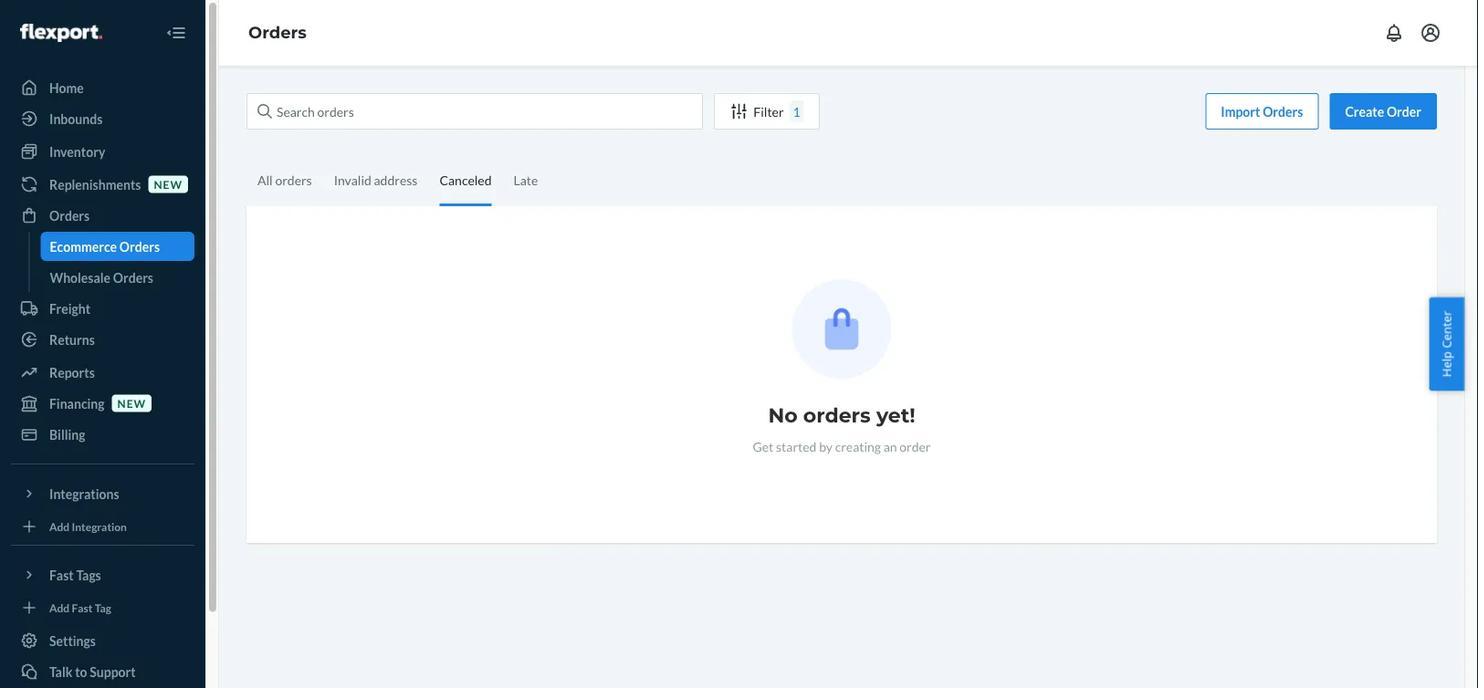 Task type: vqa. For each thing, say whether or not it's contained in the screenshot.
Returns link on the left of the page
yes



Task type: describe. For each thing, give the bounding box(es) containing it.
center
[[1438, 311, 1455, 348]]

create order link
[[1330, 93, 1437, 130]]

filter 1
[[754, 104, 800, 119]]

no orders yet!
[[768, 403, 915, 428]]

orders up "search" icon
[[248, 22, 307, 43]]

wholesale
[[50, 270, 111, 285]]

new for replenishments
[[154, 178, 183, 191]]

get
[[753, 439, 774, 454]]

close navigation image
[[165, 22, 187, 44]]

orders for all
[[275, 172, 312, 188]]

ecommerce
[[50, 239, 117, 254]]

get started by creating an order
[[753, 439, 931, 454]]

orders for wholesale orders
[[113, 270, 153, 285]]

filter
[[754, 104, 784, 119]]

reports
[[49, 365, 95, 380]]

address
[[374, 172, 418, 188]]

home
[[49, 80, 84, 95]]

0 vertical spatial orders link
[[248, 22, 307, 43]]

create order
[[1345, 104, 1422, 119]]

by
[[819, 439, 833, 454]]

home link
[[11, 73, 194, 102]]

creating
[[835, 439, 881, 454]]

invalid address
[[334, 172, 418, 188]]

replenishments
[[49, 177, 141, 192]]

settings
[[49, 633, 96, 649]]

inventory
[[49, 144, 105, 159]]

integrations button
[[11, 479, 194, 509]]

order
[[900, 439, 931, 454]]

an
[[884, 439, 897, 454]]

reports link
[[11, 358, 194, 387]]

orders for import orders
[[1263, 104, 1303, 119]]

inbounds
[[49, 111, 103, 126]]

orders for ecommerce orders
[[119, 239, 160, 254]]

started
[[776, 439, 817, 454]]

add for add integration
[[49, 520, 70, 533]]

1 vertical spatial orders link
[[11, 201, 194, 230]]

ecommerce orders
[[50, 239, 160, 254]]

1
[[793, 104, 800, 119]]

canceled
[[440, 172, 492, 188]]

1 vertical spatial fast
[[72, 601, 93, 614]]

billing
[[49, 427, 85, 442]]

to
[[75, 664, 87, 680]]

add integration
[[49, 520, 127, 533]]

settings link
[[11, 626, 194, 656]]

flexport logo image
[[20, 24, 102, 42]]

all orders
[[257, 172, 312, 188]]

orders for no
[[803, 403, 871, 428]]



Task type: locate. For each thing, give the bounding box(es) containing it.
0 horizontal spatial new
[[117, 397, 146, 410]]

fast tags
[[49, 567, 101, 583]]

new right replenishments
[[154, 178, 183, 191]]

1 vertical spatial new
[[117, 397, 146, 410]]

orders
[[248, 22, 307, 43], [1263, 104, 1303, 119], [49, 208, 90, 223], [119, 239, 160, 254], [113, 270, 153, 285]]

orders link
[[248, 22, 307, 43], [11, 201, 194, 230]]

fast inside dropdown button
[[49, 567, 74, 583]]

open account menu image
[[1420, 22, 1442, 44]]

fast left tag
[[72, 601, 93, 614]]

freight link
[[11, 294, 194, 323]]

new for financing
[[117, 397, 146, 410]]

0 horizontal spatial orders
[[275, 172, 312, 188]]

import orders
[[1221, 104, 1303, 119]]

talk to support button
[[11, 657, 194, 687]]

import orders button
[[1205, 93, 1319, 130]]

help center button
[[1429, 297, 1465, 391]]

orders up "ecommerce"
[[49, 208, 90, 223]]

tag
[[95, 601, 111, 614]]

all
[[257, 172, 273, 188]]

0 horizontal spatial orders link
[[11, 201, 194, 230]]

import
[[1221, 104, 1260, 119]]

wholesale orders
[[50, 270, 153, 285]]

add
[[49, 520, 70, 533], [49, 601, 70, 614]]

search image
[[257, 104, 272, 119]]

new down reports link
[[117, 397, 146, 410]]

integrations
[[49, 486, 119, 502]]

inbounds link
[[11, 104, 194, 133]]

add up settings
[[49, 601, 70, 614]]

0 vertical spatial add
[[49, 520, 70, 533]]

0 vertical spatial new
[[154, 178, 183, 191]]

tags
[[76, 567, 101, 583]]

1 horizontal spatial new
[[154, 178, 183, 191]]

support
[[90, 664, 136, 680]]

integration
[[72, 520, 127, 533]]

no
[[768, 403, 798, 428]]

orders down ecommerce orders link at left
[[113, 270, 153, 285]]

inventory link
[[11, 137, 194, 166]]

add fast tag
[[49, 601, 111, 614]]

orders link up ecommerce orders
[[11, 201, 194, 230]]

wholesale orders link
[[41, 263, 194, 292]]

fast tags button
[[11, 561, 194, 590]]

freight
[[49, 301, 90, 316]]

add fast tag link
[[11, 597, 194, 619]]

yet!
[[876, 403, 915, 428]]

fast
[[49, 567, 74, 583], [72, 601, 93, 614]]

help
[[1438, 352, 1455, 377]]

0 vertical spatial orders
[[275, 172, 312, 188]]

1 horizontal spatial orders link
[[248, 22, 307, 43]]

returns link
[[11, 325, 194, 354]]

fast left tags
[[49, 567, 74, 583]]

invalid
[[334, 172, 371, 188]]

financing
[[49, 396, 105, 411]]

1 vertical spatial orders
[[803, 403, 871, 428]]

1 add from the top
[[49, 520, 70, 533]]

add integration link
[[11, 516, 194, 538]]

2 add from the top
[[49, 601, 70, 614]]

add for add fast tag
[[49, 601, 70, 614]]

orders right import
[[1263, 104, 1303, 119]]

1 vertical spatial add
[[49, 601, 70, 614]]

0 vertical spatial fast
[[49, 567, 74, 583]]

orders up get started by creating an order
[[803, 403, 871, 428]]

orders inside button
[[1263, 104, 1303, 119]]

orders right all on the left top of page
[[275, 172, 312, 188]]

talk to support
[[49, 664, 136, 680]]

Search orders text field
[[247, 93, 703, 130]]

help center
[[1438, 311, 1455, 377]]

add left integration
[[49, 520, 70, 533]]

new
[[154, 178, 183, 191], [117, 397, 146, 410]]

ecommerce orders link
[[41, 232, 194, 261]]

order
[[1387, 104, 1422, 119]]

billing link
[[11, 420, 194, 449]]

orders up wholesale orders link
[[119, 239, 160, 254]]

late
[[514, 172, 538, 188]]

empty list image
[[792, 279, 892, 379]]

open notifications image
[[1383, 22, 1405, 44]]

talk
[[49, 664, 73, 680]]

1 horizontal spatial orders
[[803, 403, 871, 428]]

orders link up "search" icon
[[248, 22, 307, 43]]

returns
[[49, 332, 95, 347]]

create
[[1345, 104, 1384, 119]]

orders
[[275, 172, 312, 188], [803, 403, 871, 428]]



